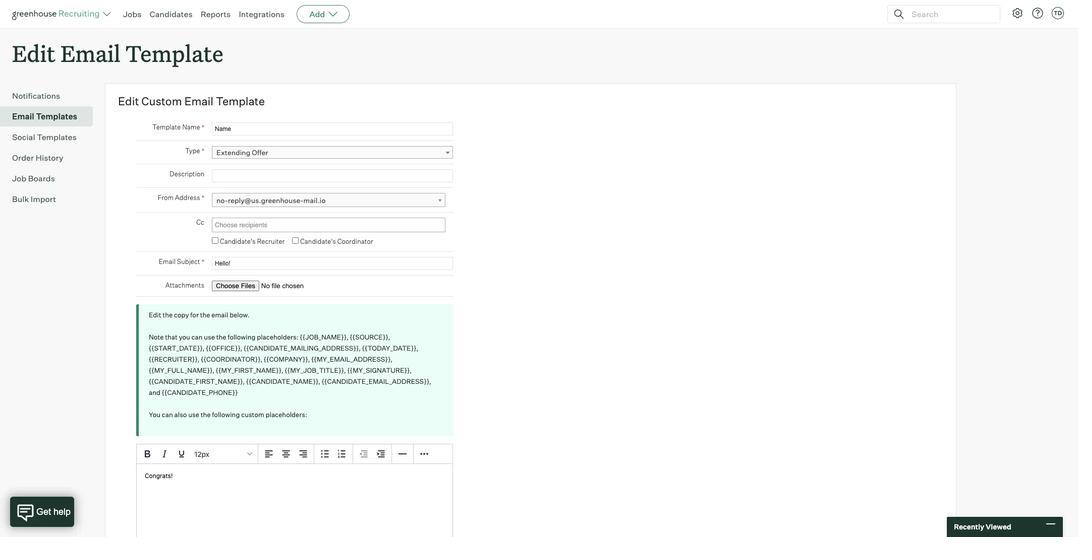 Task type: vqa. For each thing, say whether or not it's contained in the screenshot.
yet
no



Task type: locate. For each thing, give the bounding box(es) containing it.
templates inside 'link'
[[37, 132, 77, 142]]

use
[[204, 334, 215, 342], [188, 411, 199, 419]]

bulk import link
[[12, 193, 89, 205]]

the down {{candidate_phone}}
[[201, 411, 211, 419]]

{{recruiter}},
[[149, 356, 199, 364]]

placeholders: for you can also use the following custom placeholders:
[[266, 411, 307, 419]]

template name *
[[152, 123, 204, 132]]

edit up the note
[[149, 311, 161, 319]]

use right the also
[[188, 411, 199, 419]]

Template Name text field
[[212, 122, 453, 136]]

recruiter
[[257, 237, 285, 246]]

following up {{office}},
[[228, 334, 255, 342]]

1 horizontal spatial edit
[[118, 94, 139, 108]]

import
[[31, 194, 56, 204]]

candidates link
[[150, 9, 193, 19]]

0 vertical spatial placeholders:
[[257, 334, 299, 342]]

{{start_date}},
[[149, 345, 204, 353]]

{{candidate_first_name}},
[[149, 378, 245, 386]]

1 * from the top
[[201, 123, 204, 132]]

candidate's for candidate's recruiter
[[220, 237, 256, 246]]

* for email subject *
[[201, 258, 204, 266]]

below.
[[230, 311, 250, 319]]

templates up social templates 'link'
[[36, 112, 77, 122]]

following left custom
[[212, 411, 240, 419]]

2 toolbar from the left
[[314, 445, 353, 465]]

job boards
[[12, 174, 55, 184]]

td
[[1054, 10, 1062, 17]]

custom
[[241, 411, 264, 419]]

note that you can use the following placeholders:
[[149, 334, 300, 342]]

social templates link
[[12, 131, 89, 143]]

4 * from the top
[[201, 258, 204, 266]]

1 vertical spatial can
[[162, 411, 173, 419]]

toolbar
[[258, 445, 314, 465], [314, 445, 353, 465], [353, 445, 392, 465]]

1 toolbar from the left
[[258, 445, 314, 465]]

{{job_name}},
[[300, 334, 348, 342]]

and
[[149, 389, 160, 397]]

email templates link
[[12, 111, 89, 123]]

social templates
[[12, 132, 77, 142]]

recently
[[954, 523, 984, 532]]

1 horizontal spatial use
[[204, 334, 215, 342]]

placeholders: down {{candidate_name}},
[[266, 411, 307, 419]]

following
[[228, 334, 255, 342], [212, 411, 240, 419]]

12px group
[[137, 445, 453, 465]]

edit up notifications
[[12, 38, 55, 68]]

the
[[163, 311, 173, 319], [200, 311, 210, 319], [216, 334, 226, 342], [201, 411, 211, 419]]

candidate's
[[220, 237, 256, 246], [300, 237, 336, 246]]

jobs link
[[123, 9, 142, 19]]

subject
[[177, 258, 200, 266]]

from
[[158, 194, 174, 202]]

2 vertical spatial edit
[[149, 311, 161, 319]]

the up {{office}},
[[216, 334, 226, 342]]

type *
[[185, 147, 204, 155]]

{{my_full_name}},
[[149, 367, 214, 375]]

edit for edit the copy for the email below.
[[149, 311, 161, 319]]

{{my_email_address}},
[[311, 356, 393, 364]]

0 vertical spatial edit
[[12, 38, 55, 68]]

* for from address *
[[201, 194, 204, 202]]

1 horizontal spatial candidate's
[[300, 237, 336, 246]]

{{my_job_title}},
[[285, 367, 346, 375]]

{{source}},
[[350, 334, 390, 342]]

{{my_first_name}},
[[216, 367, 283, 375]]

bulk import
[[12, 194, 56, 204]]

Description text field
[[212, 169, 453, 182]]

Candidate's Coordinator checkbox
[[292, 237, 299, 244]]

candidates
[[150, 9, 193, 19]]

None file field
[[212, 281, 340, 292]]

note
[[149, 334, 164, 342]]

{{coordinator}},
[[201, 356, 262, 364]]

2 vertical spatial template
[[152, 123, 181, 131]]

that
[[165, 334, 177, 342]]

candidate's right candidate's recruiter option
[[220, 237, 256, 246]]

order history
[[12, 153, 63, 163]]

1 vertical spatial placeholders:
[[266, 411, 307, 419]]

* right type
[[201, 147, 204, 155]]

2 candidate's from the left
[[300, 237, 336, 246]]

{{today_date}},
[[362, 345, 418, 353]]

viewed
[[986, 523, 1011, 532]]

1 horizontal spatial can
[[191, 334, 203, 342]]

1 vertical spatial use
[[188, 411, 199, 419]]

1 vertical spatial edit
[[118, 94, 139, 108]]

0 vertical spatial templates
[[36, 112, 77, 122]]

social
[[12, 132, 35, 142]]

you
[[149, 411, 160, 419]]

edit email template
[[12, 38, 223, 68]]

edit left custom
[[118, 94, 139, 108]]

* right subject
[[201, 258, 204, 266]]

extending offer
[[216, 148, 268, 157]]

from address *
[[158, 194, 204, 202]]

edit for edit custom email template
[[118, 94, 139, 108]]

1 vertical spatial templates
[[37, 132, 77, 142]]

0 vertical spatial use
[[204, 334, 215, 342]]

*
[[201, 123, 204, 132], [201, 147, 204, 155], [201, 194, 204, 202], [201, 258, 204, 266]]

None text field
[[212, 219, 442, 231]]

* right name
[[201, 123, 204, 132]]

0 horizontal spatial use
[[188, 411, 199, 419]]

email
[[212, 311, 228, 319]]

recently viewed
[[954, 523, 1011, 532]]

the left the copy
[[163, 311, 173, 319]]

extending
[[216, 148, 250, 157]]

0 horizontal spatial candidate's
[[220, 237, 256, 246]]

placeholders: up {{company}},
[[257, 334, 299, 342]]

templates down the email templates link
[[37, 132, 77, 142]]

candidate's right candidate's coordinator checkbox
[[300, 237, 336, 246]]

job boards link
[[12, 173, 89, 185]]

1 candidate's from the left
[[220, 237, 256, 246]]

can
[[191, 334, 203, 342], [162, 411, 173, 419]]

2 horizontal spatial edit
[[149, 311, 161, 319]]

templates
[[36, 112, 77, 122], [37, 132, 77, 142]]

use up {{office}},
[[204, 334, 215, 342]]

copy
[[174, 311, 189, 319]]

3 * from the top
[[201, 194, 204, 202]]

edit custom email template
[[118, 94, 265, 108]]

0 vertical spatial can
[[191, 334, 203, 342]]

* right 'address'
[[201, 194, 204, 202]]

template
[[126, 38, 223, 68], [216, 94, 265, 108], [152, 123, 181, 131]]



Task type: describe. For each thing, give the bounding box(es) containing it.
order history link
[[12, 152, 89, 164]]

12px
[[194, 450, 209, 459]]

{{candidate_phone}}
[[162, 389, 238, 397]]

0 vertical spatial following
[[228, 334, 255, 342]]

the right for
[[200, 311, 210, 319]]

email templates
[[12, 112, 77, 122]]

attachments
[[165, 282, 204, 290]]

job
[[12, 174, 26, 184]]

12px toolbar
[[137, 445, 258, 465]]

edit the copy for the email below.
[[149, 311, 250, 319]]

no-reply@us.greenhouse-mail.io
[[216, 196, 326, 205]]

integrations
[[239, 9, 285, 19]]

custom
[[141, 94, 182, 108]]

reply@us.greenhouse-
[[228, 196, 303, 205]]

notifications
[[12, 91, 60, 101]]

address
[[175, 194, 200, 202]]

add button
[[297, 5, 350, 23]]

0 vertical spatial template
[[126, 38, 223, 68]]

no-
[[216, 196, 228, 205]]

reports
[[201, 9, 231, 19]]

cc
[[196, 218, 204, 226]]

greenhouse recruiting image
[[12, 8, 103, 20]]

boards
[[28, 174, 55, 184]]

offer
[[252, 148, 268, 157]]

you
[[179, 334, 190, 342]]

description
[[170, 170, 204, 178]]

{{office}},
[[206, 345, 242, 353]]

order
[[12, 153, 34, 163]]

add
[[309, 9, 325, 19]]

notifications link
[[12, 90, 89, 102]]

integrations link
[[239, 9, 285, 19]]

candidate's for candidate's coordinator
[[300, 237, 336, 246]]

you can also use the following custom placeholders:
[[149, 411, 307, 419]]

jobs
[[123, 9, 142, 19]]

name
[[182, 123, 200, 131]]

{{job_name}}, {{source}}, {{start_date}}, {{office}}, {{candidate_mailing_address}}, {{today_date}}, {{recruiter}}, {{coordinator}}, {{company}}, {{my_email_address}}, {{my_full_name}}, {{my_first_name}}, {{my_job_title}}, {{my_signature}}, {{candidate_first_name}}, {{candidate_name}}, {{candidate_email_address}}, and {{candidate_phone}}
[[149, 334, 431, 397]]

td button
[[1050, 5, 1066, 21]]

2 * from the top
[[201, 147, 204, 155]]

also
[[174, 411, 187, 419]]

0 horizontal spatial edit
[[12, 38, 55, 68]]

{{company}},
[[264, 356, 310, 364]]

Candidate's Recruiter checkbox
[[212, 237, 218, 244]]

{{my_signature}},
[[347, 367, 412, 375]]

for
[[190, 311, 199, 319]]

history
[[36, 153, 63, 163]]

{{candidate_mailing_address}},
[[244, 345, 361, 353]]

td button
[[1052, 7, 1064, 19]]

extending offer link
[[212, 146, 453, 159]]

3 toolbar from the left
[[353, 445, 392, 465]]

* for template name *
[[201, 123, 204, 132]]

Email Subject text field
[[212, 257, 453, 270]]

reports link
[[201, 9, 231, 19]]

placeholders: for note that you can use the following placeholders:
[[257, 334, 299, 342]]

mail.io
[[303, 196, 326, 205]]

email subject *
[[159, 258, 204, 266]]

Search text field
[[909, 7, 991, 21]]

type
[[185, 147, 200, 155]]

0 horizontal spatial can
[[162, 411, 173, 419]]

{{candidate_email_address}},
[[322, 378, 431, 386]]

coordinator
[[337, 237, 373, 246]]

email inside email subject *
[[159, 258, 176, 266]]

1 vertical spatial template
[[216, 94, 265, 108]]

configure image
[[1011, 7, 1024, 19]]

candidate's coordinator
[[300, 237, 373, 246]]

bulk
[[12, 194, 29, 204]]

candidate's recruiter
[[220, 237, 285, 246]]

12px button
[[190, 446, 256, 463]]

template inside template name *
[[152, 123, 181, 131]]

templates for social templates
[[37, 132, 77, 142]]

templates for email templates
[[36, 112, 77, 122]]

no-reply@us.greenhouse-mail.io link
[[212, 193, 445, 208]]

{{candidate_name}},
[[246, 378, 320, 386]]

1 vertical spatial following
[[212, 411, 240, 419]]



